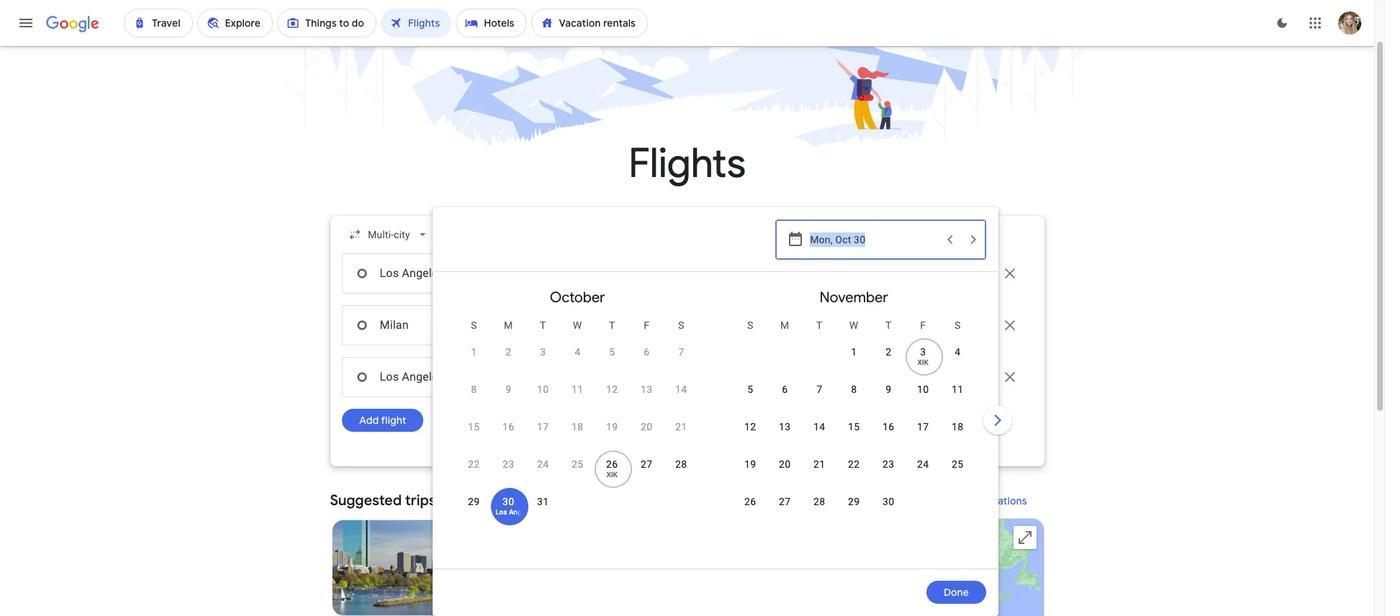 Task type: describe. For each thing, give the bounding box(es) containing it.
4 button for november
[[941, 345, 975, 380]]

angeles left sun, oct 8 element
[[402, 370, 444, 384]]

Departure text field
[[810, 254, 938, 293]]

29 for 'wed, nov 29' element
[[849, 496, 860, 508]]

1 button for october
[[457, 345, 491, 380]]

10 for 'tue, oct 10' element
[[537, 384, 549, 395]]

27 for mon, nov 27 element
[[779, 496, 791, 508]]

23 for mon, oct 23 element
[[503, 459, 514, 470]]

16 for thu, nov 16 element
[[883, 421, 895, 433]]

f for november
[[921, 320, 926, 331]]

tue, oct 17 element
[[537, 420, 549, 434]]

xik for 3
[[918, 359, 929, 367]]

xik for 26
[[607, 471, 618, 479]]

2 vertical spatial las
[[454, 370, 472, 384]]

26 button
[[733, 495, 768, 529]]

1 vertical spatial 6 button
[[768, 382, 803, 417]]

wed, nov 29 element
[[849, 495, 860, 509]]

add
[[359, 414, 379, 427]]

0 vertical spatial 13 button
[[630, 382, 664, 417]]

0 horizontal spatial 7 button
[[664, 345, 699, 380]]

tue, nov 28 element
[[814, 495, 826, 509]]

fri, nov 17 element
[[918, 420, 929, 434]]

tue, oct 31 element
[[537, 495, 549, 509]]

search button
[[649, 451, 726, 480]]

3 for 3
[[540, 346, 546, 358]]

1 vertical spatial 27 button
[[768, 495, 803, 529]]

28 for sat, oct 28 element
[[676, 459, 687, 470]]

13 for fri, oct 13 element
[[641, 384, 653, 395]]

0 horizontal spatial 12 button
[[595, 382, 630, 417]]

26 xik
[[607, 459, 618, 479]]

10 for fri, nov 10 element
[[918, 384, 929, 395]]

november
[[820, 289, 889, 307]]

3 button
[[526, 345, 561, 380]]

suggested trips from los angeles region
[[330, 484, 1045, 617]]

angeles left ·
[[402, 267, 444, 280]]

2 8 button from the left
[[837, 382, 872, 417]]

los left ·
[[380, 267, 399, 280]]

2 vertical spatial vegas
[[475, 370, 508, 384]]

9 for thu, nov 9 "element" on the right bottom of page
[[886, 384, 892, 395]]

24 for "fri, nov 24" 'element'
[[918, 459, 929, 470]]

1 29 button from the left
[[457, 495, 491, 529]]

1 25 button from the left
[[561, 457, 595, 492]]

5 for the sun, nov 5 element
[[748, 384, 754, 395]]

mon, nov 20 element
[[779, 457, 791, 472]]

2 button for november
[[872, 345, 906, 380]]

10 button inside the october row group
[[526, 382, 561, 417]]

sun, oct 22 element
[[468, 457, 480, 472]]

21 for tue, nov 21 element
[[814, 459, 826, 470]]

2 s from the left
[[678, 320, 685, 331]]

mon, oct 16 element
[[503, 420, 514, 434]]

2 25 button from the left
[[941, 457, 975, 492]]

sun, nov 19 element
[[745, 457, 757, 472]]

thu, nov 23 element
[[883, 457, 895, 472]]

flights
[[629, 138, 746, 189]]

0 vertical spatial los angeles
[[600, 318, 664, 332]]

fri, oct 27 element
[[641, 457, 653, 472]]

explore destinations
[[930, 495, 1028, 508]]

11 for the sat, nov 11 element
[[952, 384, 964, 395]]

1 11 button from the left
[[561, 382, 595, 417]]

mon, nov 13 element
[[779, 420, 791, 434]]

1 8 button from the left
[[457, 382, 491, 417]]

2 for october
[[506, 346, 512, 358]]

19 for thu, oct 19 element
[[607, 421, 618, 433]]

done button
[[927, 581, 987, 604]]

1 30 button from the left
[[491, 495, 526, 529]]

fri, nov 24 element
[[918, 457, 929, 472]]

fri, oct 13 element
[[641, 382, 653, 397]]

thu, oct 5 element
[[609, 345, 615, 359]]

3 t from the left
[[817, 320, 823, 331]]

2 11 button from the left
[[941, 382, 975, 417]]

25 for sat, nov 25 element
[[952, 459, 964, 470]]

4 for october
[[575, 346, 581, 358]]

sun, oct 1 element
[[471, 345, 477, 359]]

2 30 button from the left
[[872, 495, 906, 529]]

0 horizontal spatial 27 button
[[630, 457, 664, 492]]

1 vertical spatial 12 button
[[733, 420, 768, 455]]

28 button inside the october row group
[[664, 457, 699, 492]]

sat, oct 28 element
[[676, 457, 687, 472]]

1 vertical spatial los angeles
[[380, 370, 444, 384]]

change appearance image
[[1266, 6, 1300, 40]]

remove flight from los angeles or las vegas to milan on thu, oct 26 image
[[1002, 265, 1019, 282]]

remove flight from los angeles or las vegas to milan on fri, nov 3 image
[[1002, 369, 1019, 386]]

3 s from the left
[[748, 320, 754, 331]]

fri, nov 3 element
[[921, 345, 926, 359]]

23 for thu, nov 23 element
[[883, 459, 895, 470]]

0 vertical spatial 6 button
[[630, 345, 664, 380]]

row containing 22
[[457, 451, 699, 492]]

0 vertical spatial las
[[454, 267, 472, 280]]

w for october
[[573, 320, 582, 331]]

tue, oct 3 element
[[540, 345, 546, 359]]

angeles inside region
[[501, 492, 555, 510]]

1 vertical spatial vegas
[[695, 318, 728, 332]]

wed, oct 25 element
[[572, 457, 584, 472]]

wed, oct 4 element
[[575, 345, 581, 359]]

23 button inside the october row group
[[491, 457, 526, 492]]

17 for "fri, nov 17" element
[[918, 421, 929, 433]]

row containing 12
[[733, 413, 975, 455]]

sat, nov 18 element
[[952, 420, 964, 434]]

19 for sun, nov 19 element
[[745, 459, 757, 470]]

18 for wed, oct 18 element
[[572, 421, 584, 433]]

m for november
[[781, 320, 790, 331]]

row containing 19
[[733, 451, 975, 492]]

 image inside suggested trips from los angeles region
[[539, 561, 541, 576]]

suggested trips from los angeles
[[330, 492, 555, 510]]

2 15 button from the left
[[837, 420, 872, 455]]

4 button for october
[[561, 345, 595, 380]]

tue, oct 10 element
[[537, 382, 549, 397]]

los up flight
[[380, 370, 399, 384]]

sat, oct 21 element
[[676, 420, 687, 434]]

tue, oct 24 element
[[537, 457, 549, 472]]

los inside region
[[475, 492, 498, 510]]

1 horizontal spatial 21 button
[[803, 457, 837, 492]]

explore destinations button
[[913, 484, 1045, 519]]

1 9 button from the left
[[491, 382, 526, 417]]

7 for the sat, oct 7 element
[[679, 346, 684, 358]]

row containing 8
[[457, 376, 699, 417]]

1 vertical spatial las vegas
[[454, 370, 508, 384]]

wed, nov 1 element
[[852, 345, 857, 359]]

none field inside flight search field
[[342, 222, 436, 248]]

1 vertical spatial 13 button
[[768, 420, 803, 455]]

26 for 26
[[745, 496, 757, 508]]

5 for thu, oct 5 element
[[609, 346, 615, 358]]

21 for sat, oct 21 element
[[676, 421, 687, 433]]

3 departure text field from the top
[[810, 358, 938, 397]]

sun, oct 29 element
[[468, 495, 480, 509]]

thu, nov 9 element
[[886, 382, 892, 397]]

thu, oct 12 element
[[607, 382, 618, 397]]

sun, nov 12 element
[[745, 420, 757, 434]]

mon, nov 27 element
[[779, 495, 791, 509]]

1 t from the left
[[540, 320, 546, 331]]

26 for 26 xik
[[607, 459, 618, 470]]

add flight
[[359, 414, 406, 427]]

3 for 3 xik
[[921, 346, 926, 358]]

tue, nov 14 element
[[814, 420, 826, 434]]

1 vertical spatial 19 button
[[733, 457, 768, 492]]

main menu image
[[17, 14, 35, 32]]

1 vertical spatial las
[[674, 318, 692, 332]]

11 for wed, oct 11 element
[[572, 384, 584, 395]]

angeles up fri, oct 6 element
[[622, 318, 664, 332]]

thu, nov 16 element
[[883, 420, 895, 434]]

mon, oct 23 element
[[503, 457, 514, 472]]

november row group
[[716, 278, 993, 563]]

30 for thu, nov 30 element
[[883, 496, 895, 508]]

0 vertical spatial las vegas
[[674, 318, 728, 332]]

2 29 button from the left
[[837, 495, 872, 529]]

1 15 button from the left
[[457, 420, 491, 455]]

14 button inside the october row group
[[664, 382, 699, 417]]

hr
[[553, 563, 562, 574]]

trips
[[405, 492, 436, 510]]



Task type: vqa. For each thing, say whether or not it's contained in the screenshot.


Task type: locate. For each thing, give the bounding box(es) containing it.
9 inside november row group
[[886, 384, 892, 395]]

1 horizontal spatial 12 button
[[733, 420, 768, 455]]

20 inside the october row group
[[641, 421, 653, 433]]

14 left wed, nov 15 element
[[814, 421, 826, 433]]

wed, nov 15 element
[[849, 420, 860, 434]]

row containing 26
[[733, 488, 906, 529]]

1 horizontal spatial 2
[[886, 346, 892, 358]]

14 for tue, nov 14 element
[[814, 421, 826, 433]]

13 for "mon, nov 13" element in the right of the page
[[779, 421, 791, 433]]

fri, oct 20 element
[[641, 420, 653, 434]]

2 30 from the left
[[883, 496, 895, 508]]

0 horizontal spatial 29
[[468, 496, 480, 508]]

wed, oct 11 element
[[572, 382, 584, 397]]

1 17 from the left
[[537, 421, 549, 433]]

2 swap origin and destination. image from the top
[[544, 369, 562, 386]]

9 left fri, nov 10 element
[[886, 384, 892, 395]]

0 horizontal spatial 18 button
[[561, 420, 595, 455]]

12 inside the october row group
[[607, 384, 618, 395]]

xik left fri, oct 27 element on the bottom
[[607, 471, 618, 479]]

21
[[676, 421, 687, 433], [814, 459, 826, 470]]

20 for fri, oct 20 element
[[641, 421, 653, 433]]

2 4 button from the left
[[941, 345, 975, 380]]

2 9 from the left
[[886, 384, 892, 395]]

0 horizontal spatial 14 button
[[664, 382, 699, 417]]

sat, oct 7 element
[[679, 345, 684, 359]]

7
[[679, 346, 684, 358], [817, 384, 823, 395]]

1 horizontal spatial 7 button
[[803, 382, 837, 417]]

1 vertical spatial 6
[[782, 384, 788, 395]]

19
[[607, 421, 618, 433], [745, 459, 757, 470]]

xik
[[918, 359, 929, 367], [607, 471, 618, 479]]

12 for sun, nov 12 element
[[745, 421, 757, 433]]

0 horizontal spatial 5
[[544, 563, 550, 574]]

0 horizontal spatial 15 button
[[457, 420, 491, 455]]

1 departure text field from the top
[[810, 220, 938, 259]]

f for october
[[644, 320, 650, 331]]

0 horizontal spatial 8
[[471, 384, 477, 395]]

23 button
[[491, 457, 526, 492], [872, 457, 906, 492]]

10 inside november row group
[[918, 384, 929, 395]]

swap origin and destination. image for first departure text box from the bottom
[[544, 369, 562, 386]]

20 right thu, oct 19 element
[[641, 421, 653, 433]]

11 right fri, nov 10 element
[[952, 384, 964, 395]]

2 9 button from the left
[[872, 382, 906, 417]]

0 horizontal spatial 8 button
[[457, 382, 491, 417]]

2 29 from the left
[[849, 496, 860, 508]]

24
[[537, 459, 549, 470], [918, 459, 929, 470]]

26 left mon, nov 27 element
[[745, 496, 757, 508]]

13 button
[[630, 382, 664, 417], [768, 420, 803, 455]]

0 horizontal spatial 7
[[679, 346, 684, 358]]

thu, nov 30 element
[[883, 495, 895, 509]]

26 inside the october row group
[[607, 459, 618, 470]]

9 button up mon, oct 16 element at the bottom of the page
[[491, 382, 526, 417]]

16 left tue, oct 17 element
[[503, 421, 514, 433]]

11 inside november row group
[[952, 384, 964, 395]]

1 horizontal spatial las vegas
[[674, 318, 728, 332]]

m for october
[[504, 320, 513, 331]]

27 button right the 26 xik
[[630, 457, 664, 492]]

los
[[380, 267, 399, 280], [600, 318, 619, 332], [380, 370, 399, 384], [475, 492, 498, 510]]

24 button up 31 at bottom
[[526, 457, 561, 492]]

8 inside november row group
[[852, 384, 857, 395]]

8
[[471, 384, 477, 395], [852, 384, 857, 395]]

24 button
[[526, 457, 561, 492], [906, 457, 941, 492]]

1 horizontal spatial 25 button
[[941, 457, 975, 492]]

1 horizontal spatial 2 button
[[872, 345, 906, 380]]

2 3 from the left
[[921, 346, 926, 358]]

13 left tue, nov 14 element
[[779, 421, 791, 433]]

7 button
[[664, 345, 699, 380], [803, 382, 837, 417]]

1 left thu, nov 2 element
[[852, 346, 857, 358]]

0 horizontal spatial 18
[[572, 421, 584, 433]]

0 horizontal spatial 26
[[607, 459, 618, 470]]

19 button
[[595, 420, 630, 455], [733, 457, 768, 492]]

10 button up "fri, nov 17" element
[[906, 382, 941, 417]]

2 22 from the left
[[849, 459, 860, 470]]

29 button
[[457, 495, 491, 529], [837, 495, 872, 529]]

0 horizontal spatial 17
[[537, 421, 549, 433]]

las down sun, oct 1 element at the bottom left of page
[[454, 370, 472, 384]]

0 horizontal spatial 19 button
[[595, 420, 630, 455]]

29 right tue, nov 28 element
[[849, 496, 860, 508]]

6 for fri, oct 6 element
[[644, 346, 650, 358]]

23 button inside november row group
[[872, 457, 906, 492]]

4 t from the left
[[886, 320, 892, 331]]

swap origin and destination. image
[[544, 265, 562, 282], [544, 369, 562, 386]]

6 button up "mon, nov 13" element in the right of the page
[[768, 382, 803, 417]]

9 inside the october row group
[[506, 384, 512, 395]]

8 button up wed, nov 15 element
[[837, 382, 872, 417]]

22 inside the october row group
[[468, 459, 480, 470]]

1 29 from the left
[[468, 496, 480, 508]]

14
[[676, 384, 687, 395], [814, 421, 826, 433]]

s
[[471, 320, 477, 331], [678, 320, 685, 331], [748, 320, 754, 331], [955, 320, 961, 331]]

1 18 button from the left
[[561, 420, 595, 455]]

22 button inside the october row group
[[457, 457, 491, 492]]

10 button
[[526, 382, 561, 417], [906, 382, 941, 417]]

w for november
[[850, 320, 859, 331]]

fri, nov 10 element
[[918, 382, 929, 397]]

1 m from the left
[[504, 320, 513, 331]]

2 horizontal spatial 5
[[748, 384, 754, 395]]

0 horizontal spatial 6 button
[[630, 345, 664, 380]]

30 right 'wed, nov 29' element
[[883, 496, 895, 508]]

4 button
[[561, 345, 595, 380], [941, 345, 975, 380]]

2 17 button from the left
[[906, 420, 941, 455]]

f
[[644, 320, 650, 331], [921, 320, 926, 331]]

2 16 from the left
[[883, 421, 895, 433]]

row containing 29
[[457, 488, 561, 529]]

6 inside november row group
[[782, 384, 788, 395]]

min
[[579, 563, 596, 574]]

28 inside november row group
[[814, 496, 826, 508]]

1 horizontal spatial 13
[[779, 421, 791, 433]]

12 for thu, oct 12 element
[[607, 384, 618, 395]]

2 inside november row group
[[886, 346, 892, 358]]

0 vertical spatial 6
[[644, 346, 650, 358]]

1 inside november row group
[[852, 346, 857, 358]]

2 2 from the left
[[886, 346, 892, 358]]

30 left 31 at bottom
[[503, 496, 514, 508]]

25 inside the october row group
[[572, 459, 584, 470]]

29
[[468, 496, 480, 508], [849, 496, 860, 508]]

1 horizontal spatial xik
[[918, 359, 929, 367]]

19 left fri, oct 20 element
[[607, 421, 618, 433]]

0 horizontal spatial 3
[[540, 346, 546, 358]]

10
[[537, 384, 549, 395], [918, 384, 929, 395]]

w
[[573, 320, 582, 331], [850, 320, 859, 331]]

17 inside the october row group
[[537, 421, 549, 433]]

23 inside november row group
[[883, 459, 895, 470]]

8 button
[[457, 382, 491, 417], [837, 382, 872, 417]]

1 vertical spatial 19
[[745, 459, 757, 470]]

1 left mon, oct 2 element in the left bottom of the page
[[471, 346, 477, 358]]

12 inside november row group
[[745, 421, 757, 433]]

f inside november row group
[[921, 320, 926, 331]]

29 inside november row group
[[849, 496, 860, 508]]

2 24 button from the left
[[906, 457, 941, 492]]

0 horizontal spatial 30
[[503, 496, 514, 508]]

tue, nov 21 element
[[814, 457, 826, 472]]

24 left the wed, oct 25 element
[[537, 459, 549, 470]]

19 left mon, nov 20 element at the bottom
[[745, 459, 757, 470]]

october row group
[[440, 278, 716, 563]]

28 button inside november row group
[[803, 495, 837, 529]]

18 for sat, nov 18 "element"
[[952, 421, 964, 433]]

0 horizontal spatial 4 button
[[561, 345, 595, 380]]

1 button up sun, oct 8 element
[[457, 345, 491, 380]]

0 vertical spatial 27
[[641, 459, 653, 470]]

2 10 from the left
[[918, 384, 929, 395]]

1 vertical spatial 13
[[779, 421, 791, 433]]

sun, oct 8 element
[[471, 382, 477, 397]]

14 for sat, oct 14 element
[[676, 384, 687, 395]]

angeles down tue, oct 24 element
[[501, 492, 555, 510]]

20 for mon, nov 20 element at the bottom
[[779, 459, 791, 470]]

4
[[575, 346, 581, 358], [955, 346, 961, 358]]

1 3 from the left
[[540, 346, 546, 358]]

5 inside suggested trips from los angeles region
[[544, 563, 550, 574]]

0 horizontal spatial w
[[573, 320, 582, 331]]

12
[[607, 384, 618, 395], [745, 421, 757, 433]]

13 inside the october row group
[[641, 384, 653, 395]]

30 button
[[491, 495, 526, 529], [872, 495, 906, 529]]

6 left the sat, oct 7 element
[[644, 346, 650, 358]]

16 inside november row group
[[883, 421, 895, 433]]

0 vertical spatial swap origin and destination. image
[[544, 265, 562, 282]]

1 24 from the left
[[537, 459, 549, 470]]

28 button right fri, oct 27 element on the bottom
[[664, 457, 699, 492]]

1 4 button from the left
[[561, 345, 595, 380]]

2 17 from the left
[[918, 421, 929, 433]]

1 17 button from the left
[[526, 420, 561, 455]]

1 button for november
[[837, 345, 872, 380]]

los up thu, oct 5 element
[[600, 318, 619, 332]]

14 button inside november row group
[[803, 420, 837, 455]]

suggested
[[330, 492, 402, 510]]

done
[[944, 586, 970, 599]]

16 left "fri, nov 17" element
[[883, 421, 895, 433]]

19 inside november row group
[[745, 459, 757, 470]]

14 right fri, oct 13 element
[[676, 384, 687, 395]]

0 vertical spatial 20 button
[[630, 420, 664, 455]]

1 horizontal spatial 18 button
[[941, 420, 975, 455]]

2 m from the left
[[781, 320, 790, 331]]

28 right fri, oct 27 element on the bottom
[[676, 459, 687, 470]]

27 button right 'sun, nov 26' 'element'
[[768, 495, 803, 529]]

1 horizontal spatial 29
[[849, 496, 860, 508]]

3
[[540, 346, 546, 358], [921, 346, 926, 358]]

thu, oct 26 element
[[607, 457, 618, 472]]

1 horizontal spatial 11
[[952, 384, 964, 395]]

17 button
[[526, 420, 561, 455], [906, 420, 941, 455]]

las vegas down sun, oct 1 element at the bottom left of page
[[454, 370, 508, 384]]

30 inside the october row group
[[503, 496, 514, 508]]

0 vertical spatial 19
[[607, 421, 618, 433]]

0 horizontal spatial 2 button
[[491, 345, 526, 380]]

15 button
[[457, 420, 491, 455], [837, 420, 872, 455]]

2 2 button from the left
[[872, 345, 906, 380]]

1 horizontal spatial 22 button
[[837, 457, 872, 492]]

25 button left the 26 xik
[[561, 457, 595, 492]]

7 inside the october row group
[[679, 346, 684, 358]]

14 button up tue, nov 21 element
[[803, 420, 837, 455]]

·
[[447, 267, 451, 280]]

swap origin and destination. image
[[544, 317, 562, 334]]

24 inside the october row group
[[537, 459, 549, 470]]

2 button up mon, oct 9 element
[[491, 345, 526, 380]]

1 horizontal spatial m
[[781, 320, 790, 331]]

5 hr 25 min
[[544, 563, 596, 574]]

25 inside suggested trips from los angeles region
[[565, 563, 576, 574]]

thu, oct 19 element
[[607, 420, 618, 434]]

18 left thu, oct 19 element
[[572, 421, 584, 433]]

3 inside button
[[540, 346, 546, 358]]

1 horizontal spatial 1
[[852, 346, 857, 358]]

2 1 button from the left
[[837, 345, 872, 380]]

17 inside november row group
[[918, 421, 929, 433]]

sat, nov 4 element
[[955, 345, 961, 359]]

0 horizontal spatial 19
[[607, 421, 618, 433]]

2 4 from the left
[[955, 346, 961, 358]]

0 vertical spatial 13
[[641, 384, 653, 395]]

2 16 button from the left
[[872, 420, 906, 455]]

1 18 from the left
[[572, 421, 584, 433]]

0 horizontal spatial 17 button
[[526, 420, 561, 455]]

15 inside november row group
[[849, 421, 860, 433]]

1 horizontal spatial 9
[[886, 384, 892, 395]]

w inside november row group
[[850, 320, 859, 331]]

18 button
[[561, 420, 595, 455], [941, 420, 975, 455]]

t down november
[[817, 320, 823, 331]]

22 button up the sun, oct 29 element in the bottom left of the page
[[457, 457, 491, 492]]

1 horizontal spatial 22
[[849, 459, 860, 470]]

5 inside row
[[748, 384, 754, 395]]

mon, oct 2 element
[[506, 345, 512, 359]]

20 left tue, nov 21 element
[[779, 459, 791, 470]]

4 inside the october row group
[[575, 346, 581, 358]]

wed, nov 22 element
[[849, 457, 860, 472]]

21 button
[[664, 420, 699, 455], [803, 457, 837, 492]]

2 18 from the left
[[952, 421, 964, 433]]

1 vertical spatial 7
[[817, 384, 823, 395]]

22 button
[[457, 457, 491, 492], [837, 457, 872, 492]]

20 button
[[630, 420, 664, 455], [768, 457, 803, 492]]

20 inside november row group
[[779, 459, 791, 470]]

17
[[537, 421, 549, 433], [918, 421, 929, 433]]

next image
[[981, 403, 1016, 438]]

27
[[641, 459, 653, 470], [779, 496, 791, 508]]

28 button right mon, nov 27 element
[[803, 495, 837, 529]]

2 button up thu, nov 9 "element" on the right bottom of page
[[872, 345, 906, 380]]

1 horizontal spatial 13 button
[[768, 420, 803, 455]]

1 vertical spatial xik
[[607, 471, 618, 479]]

0 horizontal spatial 9
[[506, 384, 512, 395]]

8 inside the october row group
[[471, 384, 477, 395]]

27 for fri, oct 27 element on the bottom
[[641, 459, 653, 470]]

23 inside the october row group
[[503, 459, 514, 470]]

from
[[439, 492, 472, 510]]

6 for mon, nov 6 element
[[782, 384, 788, 395]]

14 button
[[664, 382, 699, 417], [803, 420, 837, 455]]

15 button up wed, nov 22 element
[[837, 420, 872, 455]]

1 horizontal spatial 10
[[918, 384, 929, 395]]

m
[[504, 320, 513, 331], [781, 320, 790, 331]]

26 inside button
[[745, 496, 757, 508]]

27 left sat, oct 28 element
[[641, 459, 653, 470]]

4 s from the left
[[955, 320, 961, 331]]

9 button
[[491, 382, 526, 417], [872, 382, 906, 417]]

swap origin and destination. image up october
[[544, 265, 562, 282]]

add flight button
[[342, 409, 423, 432]]

2 for november
[[886, 346, 892, 358]]

vegas
[[475, 267, 508, 280], [695, 318, 728, 332], [475, 370, 508, 384]]

t up thu, oct 5 element
[[609, 320, 615, 331]]

5 for 5 hr 25 min
[[544, 563, 550, 574]]

16 button up mon, oct 23 element
[[491, 420, 526, 455]]

2 inside the october row group
[[506, 346, 512, 358]]

m inside november row group
[[781, 320, 790, 331]]

8 left mon, oct 9 element
[[471, 384, 477, 395]]

11
[[572, 384, 584, 395], [952, 384, 964, 395]]

2 10 button from the left
[[906, 382, 941, 417]]

los angeles · las vegas
[[380, 267, 508, 280]]

5 right the wed, oct 4 element
[[609, 346, 615, 358]]

angeles
[[402, 267, 444, 280], [622, 318, 664, 332], [402, 370, 444, 384], [501, 492, 555, 510]]

16
[[503, 421, 514, 433], [883, 421, 895, 433]]

1 f from the left
[[644, 320, 650, 331]]

0 horizontal spatial 29 button
[[457, 495, 491, 529]]

7 button up sat, oct 14 element
[[664, 345, 699, 380]]

las vegas up the sat, oct 7 element
[[674, 318, 728, 332]]

25 button up explore
[[941, 457, 975, 492]]

5 button up sun, nov 12 element
[[733, 382, 768, 417]]

9 left 'tue, oct 10' element
[[506, 384, 512, 395]]

1 horizontal spatial 24 button
[[906, 457, 941, 492]]

mon, nov 6 element
[[782, 382, 788, 397]]

las right ·
[[454, 267, 472, 280]]

1 horizontal spatial f
[[921, 320, 926, 331]]

25 for the wed, oct 25 element
[[572, 459, 584, 470]]

23
[[503, 459, 514, 470], [883, 459, 895, 470]]

grid containing october
[[440, 278, 993, 578]]

11 button
[[561, 382, 595, 417], [941, 382, 975, 417]]

15 left thu, nov 16 element
[[849, 421, 860, 433]]

destinations
[[968, 495, 1028, 508]]

1 inside the october row group
[[471, 346, 477, 358]]

1 horizontal spatial 30
[[883, 496, 895, 508]]

0 horizontal spatial 28 button
[[664, 457, 699, 492]]

2
[[506, 346, 512, 358], [886, 346, 892, 358]]

xik inside the 26 xik
[[607, 471, 618, 479]]

2 t from the left
[[609, 320, 615, 331]]

m up mon, oct 2 element in the left bottom of the page
[[504, 320, 513, 331]]

29 button left mon, oct 30, departure date. element
[[457, 495, 491, 529]]

los angeles
[[600, 318, 664, 332], [380, 370, 444, 384]]

7 inside row
[[817, 384, 823, 395]]

0 horizontal spatial 20
[[641, 421, 653, 433]]

14 inside the october row group
[[676, 384, 687, 395]]

thu, nov 2 element
[[886, 345, 892, 359]]

16 button up thu, nov 23 element
[[872, 420, 906, 455]]

3 xik
[[918, 346, 929, 367]]

row containing 15
[[457, 413, 699, 455]]

1 horizontal spatial 18
[[952, 421, 964, 433]]

5
[[609, 346, 615, 358], [748, 384, 754, 395], [544, 563, 550, 574]]

1 horizontal spatial w
[[850, 320, 859, 331]]

4 right fri, nov 3 element
[[955, 346, 961, 358]]

4 for november
[[955, 346, 961, 358]]

1 1 from the left
[[471, 346, 477, 358]]

1 horizontal spatial 14 button
[[803, 420, 837, 455]]

1 horizontal spatial 26
[[745, 496, 757, 508]]

0 horizontal spatial los angeles
[[380, 370, 444, 384]]

1 16 button from the left
[[491, 420, 526, 455]]

0 vertical spatial 28
[[676, 459, 687, 470]]

12 left "mon, nov 13" element in the right of the page
[[745, 421, 757, 433]]

1 9 from the left
[[506, 384, 512, 395]]

0 horizontal spatial xik
[[607, 471, 618, 479]]

t
[[540, 320, 546, 331], [609, 320, 615, 331], [817, 320, 823, 331], [886, 320, 892, 331]]

16 inside the october row group
[[503, 421, 514, 433]]

1 horizontal spatial 20 button
[[768, 457, 803, 492]]

1 2 from the left
[[506, 346, 512, 358]]

m up mon, nov 6 element
[[781, 320, 790, 331]]

2 11 from the left
[[952, 384, 964, 395]]

8 for 'wed, nov 8' "element"
[[852, 384, 857, 395]]

0 horizontal spatial 20 button
[[630, 420, 664, 455]]

14 inside november row group
[[814, 421, 826, 433]]

25 right hr
[[565, 563, 576, 574]]

s up sun, oct 1 element at the bottom left of page
[[471, 320, 477, 331]]

23 button up thu, nov 30 element
[[872, 457, 906, 492]]

5 inside the october row group
[[609, 346, 615, 358]]

31
[[537, 496, 549, 508]]

25
[[572, 459, 584, 470], [952, 459, 964, 470], [565, 563, 576, 574]]

22 inside november row group
[[849, 459, 860, 470]]

sat, nov 11 element
[[952, 382, 964, 397]]

6 button
[[630, 345, 664, 380], [768, 382, 803, 417]]

1 button
[[457, 345, 491, 380], [837, 345, 872, 380]]

3 down swap origin and destination. icon
[[540, 346, 546, 358]]

2 24 from the left
[[918, 459, 929, 470]]

sat, nov 25 element
[[952, 457, 964, 472]]

las vegas
[[674, 318, 728, 332], [454, 370, 508, 384]]

0 horizontal spatial 21 button
[[664, 420, 699, 455]]

1 vertical spatial 7 button
[[803, 382, 837, 417]]

23 right wed, nov 22 element
[[883, 459, 895, 470]]

1
[[471, 346, 477, 358], [852, 346, 857, 358]]

2 22 button from the left
[[837, 457, 872, 492]]

las up the sat, oct 7 element
[[674, 318, 692, 332]]

1 23 button from the left
[[491, 457, 526, 492]]

tue, nov 7 element
[[817, 382, 823, 397]]

row containing 5
[[733, 376, 975, 417]]

1 24 button from the left
[[526, 457, 561, 492]]

wed, nov 8 element
[[852, 382, 857, 397]]

1 horizontal spatial 14
[[814, 421, 826, 433]]

1 16 from the left
[[503, 421, 514, 433]]

30 button left 31 at bottom
[[491, 495, 526, 529]]

27 inside november row group
[[779, 496, 791, 508]]

25 button
[[561, 457, 595, 492], [941, 457, 975, 492]]

1 1 button from the left
[[457, 345, 491, 380]]

1 horizontal spatial 4
[[955, 346, 961, 358]]

2 18 button from the left
[[941, 420, 975, 455]]

Flight search field
[[319, 207, 1056, 617]]

4 inside november row group
[[955, 346, 961, 358]]

23 button up mon, oct 30, departure date. element
[[491, 457, 526, 492]]

las
[[454, 267, 472, 280], [674, 318, 692, 332], [454, 370, 472, 384]]

6
[[644, 346, 650, 358], [782, 384, 788, 395]]

2 f from the left
[[921, 320, 926, 331]]

11 button up wed, oct 18 element
[[561, 382, 595, 417]]

6 inside the october row group
[[644, 346, 650, 358]]

0 horizontal spatial 2
[[506, 346, 512, 358]]

nonstop
[[496, 563, 536, 574]]

9 for mon, oct 9 element
[[506, 384, 512, 395]]

1 4 from the left
[[575, 346, 581, 358]]

swap origin and destination. image for departure text field
[[544, 265, 562, 282]]

21 button up tue, nov 28 element
[[803, 457, 837, 492]]

5 button
[[595, 345, 630, 380], [733, 382, 768, 417]]

26 left fri, oct 27 element on the bottom
[[607, 459, 618, 470]]

w inside the october row group
[[573, 320, 582, 331]]

21 inside november row group
[[814, 459, 826, 470]]

12 button up thu, oct 19 element
[[595, 382, 630, 417]]

26
[[607, 459, 618, 470], [745, 496, 757, 508]]

25 right "fri, nov 24" 'element'
[[952, 459, 964, 470]]

1 22 button from the left
[[457, 457, 491, 492]]

19 button up thu, oct 26 element
[[595, 420, 630, 455]]

xik inside november row group
[[918, 359, 929, 367]]

4 left thu, oct 5 element
[[575, 346, 581, 358]]

28 inside the october row group
[[676, 459, 687, 470]]

0 vertical spatial vegas
[[475, 267, 508, 280]]

t up tue, oct 3 element
[[540, 320, 546, 331]]

1 w from the left
[[573, 320, 582, 331]]

remove flight from milan to los angeles or las vegas on mon, oct 30 image
[[1002, 317, 1019, 334]]

8 for sun, oct 8 element
[[471, 384, 477, 395]]

24 inside november row group
[[918, 459, 929, 470]]

29 for the sun, oct 29 element in the bottom left of the page
[[468, 496, 480, 508]]

0 horizontal spatial 1 button
[[457, 345, 491, 380]]

16 button
[[491, 420, 526, 455], [872, 420, 906, 455]]

8 left thu, nov 9 "element" on the right bottom of page
[[852, 384, 857, 395]]

9
[[506, 384, 512, 395], [886, 384, 892, 395]]

1 horizontal spatial 24
[[918, 459, 929, 470]]

Departure text field
[[810, 220, 938, 259], [810, 306, 938, 345], [810, 358, 938, 397]]

2 departure text field from the top
[[810, 306, 938, 345]]

w right swap origin and destination. icon
[[573, 320, 582, 331]]

sun, nov 5 element
[[748, 382, 754, 397]]

17 for tue, oct 17 element
[[537, 421, 549, 433]]

los angeles up flight
[[380, 370, 444, 384]]

29 inside the october row group
[[468, 496, 480, 508]]

1 10 button from the left
[[526, 382, 561, 417]]

10 button inside november row group
[[906, 382, 941, 417]]

12 button up sun, nov 19 element
[[733, 420, 768, 455]]

18 inside november row group
[[952, 421, 964, 433]]

f inside the october row group
[[644, 320, 650, 331]]

2 button
[[491, 345, 526, 380], [872, 345, 906, 380]]

22 left mon, oct 23 element
[[468, 459, 480, 470]]

28 button
[[664, 457, 699, 492], [803, 495, 837, 529]]

1 vertical spatial 26
[[745, 496, 757, 508]]

1 s from the left
[[471, 320, 477, 331]]

0 vertical spatial 19 button
[[595, 420, 630, 455]]

29 left mon, oct 30, departure date. element
[[468, 496, 480, 508]]

24 for tue, oct 24 element
[[537, 459, 549, 470]]

4 button up wed, oct 11 element
[[561, 345, 595, 380]]

2 button for october
[[491, 345, 526, 380]]

15 for the sun, oct 15 element
[[468, 421, 480, 433]]

16 for mon, oct 16 element at the bottom of the page
[[503, 421, 514, 433]]

0 horizontal spatial 28
[[676, 459, 687, 470]]

2 w from the left
[[850, 320, 859, 331]]

1 vertical spatial 21 button
[[803, 457, 837, 492]]

7 left 'wed, nov 8' "element"
[[817, 384, 823, 395]]

22 button up 'wed, nov 29' element
[[837, 457, 872, 492]]

october
[[550, 289, 605, 307]]

0 horizontal spatial m
[[504, 320, 513, 331]]

0 horizontal spatial 13
[[641, 384, 653, 395]]

sun, nov 26 element
[[745, 495, 757, 509]]

None field
[[342, 222, 436, 248]]

1 for october
[[471, 346, 477, 358]]

11 inside the october row group
[[572, 384, 584, 395]]

2 23 from the left
[[883, 459, 895, 470]]

18
[[572, 421, 584, 433], [952, 421, 964, 433]]

30 inside november row group
[[883, 496, 895, 508]]

0 vertical spatial departure text field
[[810, 220, 938, 259]]

3 inside 3 xik
[[921, 346, 926, 358]]

flight
[[381, 414, 406, 427]]

22 for sun, oct 22 element
[[468, 459, 480, 470]]

15 button up sun, oct 22 element
[[457, 420, 491, 455]]

row
[[457, 333, 699, 380], [837, 333, 975, 380], [457, 376, 699, 417], [733, 376, 975, 417], [457, 413, 699, 455], [733, 413, 975, 455], [457, 451, 699, 492], [733, 451, 975, 492], [457, 488, 561, 529], [733, 488, 906, 529]]

22 button inside november row group
[[837, 457, 872, 492]]

20
[[641, 421, 653, 433], [779, 459, 791, 470]]

m inside the october row group
[[504, 320, 513, 331]]

2 23 button from the left
[[872, 457, 906, 492]]

21 inside the october row group
[[676, 421, 687, 433]]

10 down 3 button at the left of page
[[537, 384, 549, 395]]

1 vertical spatial 14 button
[[803, 420, 837, 455]]

1 15 from the left
[[468, 421, 480, 433]]

2 8 from the left
[[852, 384, 857, 395]]

 image
[[539, 561, 541, 576]]

0 horizontal spatial 23 button
[[491, 457, 526, 492]]

28
[[676, 459, 687, 470], [814, 496, 826, 508]]

2 15 from the left
[[849, 421, 860, 433]]

1 22 from the left
[[468, 459, 480, 470]]

24 button right thu, nov 23 element
[[906, 457, 941, 492]]

0 vertical spatial 21 button
[[664, 420, 699, 455]]

13
[[641, 384, 653, 395], [779, 421, 791, 433]]

1 2 button from the left
[[491, 345, 526, 380]]

11 left thu, oct 12 element
[[572, 384, 584, 395]]

sun, oct 15 element
[[468, 420, 480, 434]]

28 for tue, nov 28 element
[[814, 496, 826, 508]]

15
[[468, 421, 480, 433], [849, 421, 860, 433]]

30 for mon, oct 30, departure date. element
[[503, 496, 514, 508]]

1 horizontal spatial 19
[[745, 459, 757, 470]]

15 left mon, oct 16 element at the bottom of the page
[[468, 421, 480, 433]]

1 vertical spatial 20 button
[[768, 457, 803, 492]]

f up fri, oct 6 element
[[644, 320, 650, 331]]

10 inside the october row group
[[537, 384, 549, 395]]

grid inside flight search field
[[440, 278, 993, 578]]

fri, oct 6 element
[[644, 345, 650, 359]]

0 vertical spatial 5
[[609, 346, 615, 358]]

wed, oct 18 element
[[572, 420, 584, 434]]

1 11 from the left
[[572, 384, 584, 395]]

search
[[681, 459, 714, 472]]

0 horizontal spatial 16 button
[[491, 420, 526, 455]]

12 button
[[595, 382, 630, 417], [733, 420, 768, 455]]

6 left tue, nov 7 'element'
[[782, 384, 788, 395]]

18 inside the october row group
[[572, 421, 584, 433]]

25 inside november row group
[[952, 459, 964, 470]]

grid
[[440, 278, 993, 578]]

31 button
[[526, 495, 561, 529]]

explore
[[930, 495, 966, 508]]

1 swap origin and destination. image from the top
[[544, 265, 562, 282]]

1 10 from the left
[[537, 384, 549, 395]]

22
[[468, 459, 480, 470], [849, 459, 860, 470]]

22 for wed, nov 22 element
[[849, 459, 860, 470]]

1 8 from the left
[[471, 384, 477, 395]]

15 for wed, nov 15 element
[[849, 421, 860, 433]]

30
[[503, 496, 514, 508], [883, 496, 895, 508]]

1 for november
[[852, 346, 857, 358]]

1 horizontal spatial los angeles
[[600, 318, 664, 332]]

27 button
[[630, 457, 664, 492], [768, 495, 803, 529]]

19 inside the october row group
[[607, 421, 618, 433]]

7 for tue, nov 7 'element'
[[817, 384, 823, 395]]

mon, oct 30, departure date. element
[[503, 495, 514, 509]]

sat, oct 14 element
[[676, 382, 687, 397]]

3 left sat, nov 4 "element"
[[921, 346, 926, 358]]

7 button up tue, nov 14 element
[[803, 382, 837, 417]]

27 inside the october row group
[[641, 459, 653, 470]]

13 inside november row group
[[779, 421, 791, 433]]

united image
[[479, 563, 491, 574]]

0 horizontal spatial 5 button
[[595, 345, 630, 380]]

1 30 from the left
[[503, 496, 514, 508]]

2 1 from the left
[[852, 346, 857, 358]]

1 horizontal spatial 28 button
[[803, 495, 837, 529]]

mon, oct 9 element
[[506, 382, 512, 397]]

1 23 from the left
[[503, 459, 514, 470]]

15 inside the october row group
[[468, 421, 480, 433]]

1 vertical spatial 5 button
[[733, 382, 768, 417]]

f up fri, nov 3 element
[[921, 320, 926, 331]]

0 horizontal spatial 10 button
[[526, 382, 561, 417]]

0 horizontal spatial 13 button
[[630, 382, 664, 417]]

1 horizontal spatial 5
[[609, 346, 615, 358]]

s up the sat, oct 7 element
[[678, 320, 685, 331]]



